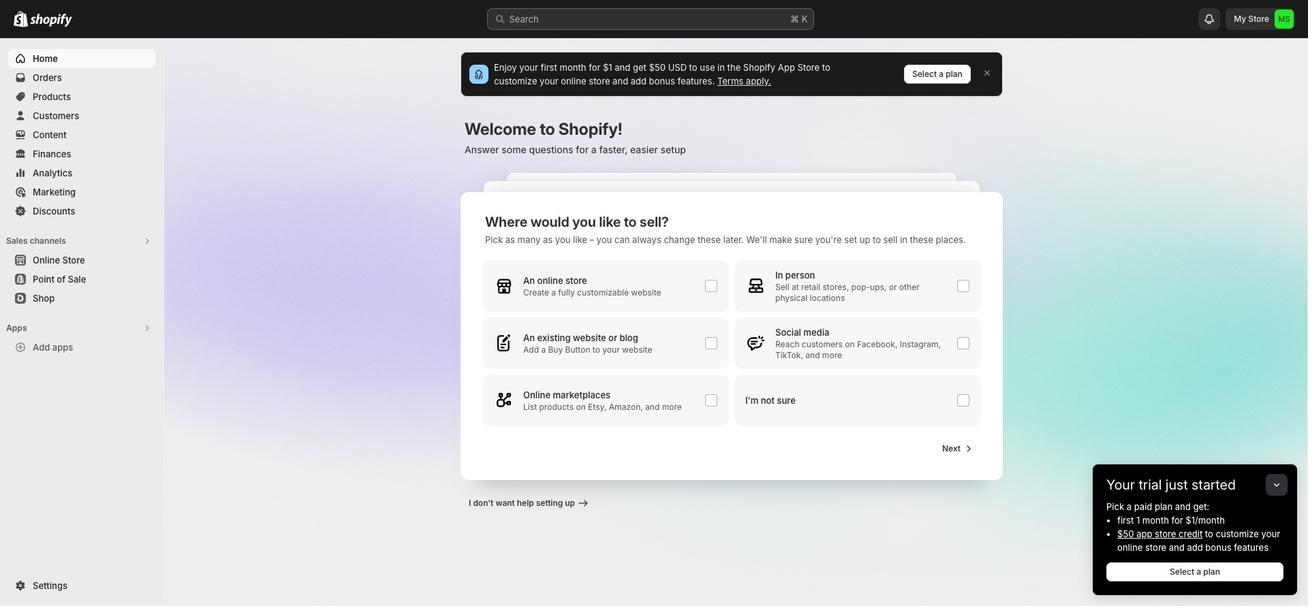 Task type: vqa. For each thing, say whether or not it's contained in the screenshot.
the My Store "image"
yes



Task type: locate. For each thing, give the bounding box(es) containing it.
1 horizontal spatial shopify image
[[30, 14, 72, 27]]

shopify image
[[14, 11, 28, 27], [30, 14, 72, 27]]



Task type: describe. For each thing, give the bounding box(es) containing it.
0 horizontal spatial shopify image
[[14, 11, 28, 27]]

my store image
[[1275, 10, 1294, 29]]



